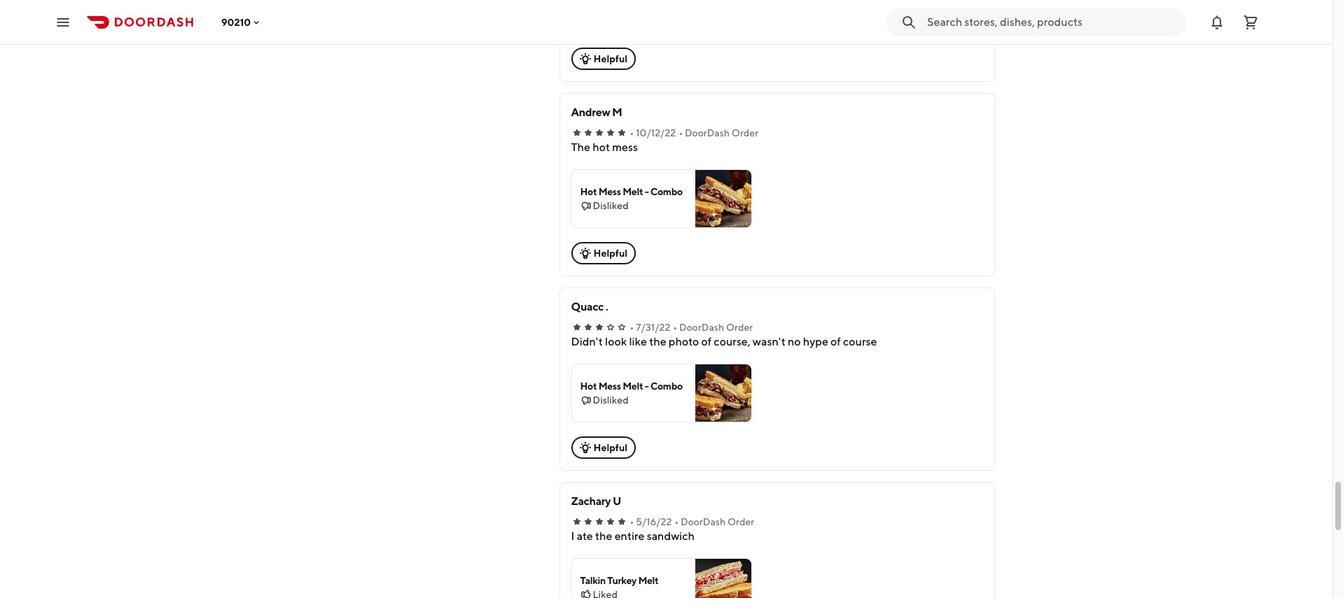 Task type: describe. For each thing, give the bounding box(es) containing it.
disliked for m
[[593, 200, 629, 211]]

quacc .
[[571, 300, 608, 314]]

doordash for zachary u
[[681, 517, 726, 528]]

90210
[[221, 16, 251, 28]]

zachary
[[571, 495, 611, 508]]

combo for quacc .
[[650, 381, 683, 392]]

• left 7/31/22
[[630, 322, 634, 333]]

hot mess melt - combo for quacc .
[[580, 381, 683, 392]]

90210 button
[[221, 16, 262, 28]]

helpful button for andrew
[[571, 242, 636, 265]]

helpful button for quacc
[[571, 437, 636, 459]]

order for m
[[732, 127, 758, 139]]

7/31/22
[[636, 322, 670, 333]]

disliked for .
[[593, 395, 629, 406]]

doordash for quacc .
[[679, 322, 724, 333]]

helpful for .
[[593, 443, 628, 454]]

talkin
[[580, 576, 606, 587]]

- for andrew m
[[645, 186, 649, 197]]

hot for andrew
[[580, 186, 597, 197]]

hot mess melt - combo for andrew m
[[580, 186, 683, 197]]

• right 7/31/22
[[673, 322, 677, 333]]

hot mess melt - combo image for andrew m
[[695, 170, 751, 228]]

m
[[612, 106, 622, 119]]

zachary u
[[571, 495, 621, 508]]

u
[[613, 495, 621, 508]]

hot for quacc
[[580, 381, 597, 392]]

10/12/22
[[636, 127, 676, 139]]

open menu image
[[55, 14, 71, 30]]



Task type: locate. For each thing, give the bounding box(es) containing it.
melt for quacc .
[[623, 381, 643, 392]]

2 mess from the top
[[598, 381, 621, 392]]

melt for andrew m
[[623, 186, 643, 197]]

1 mess from the top
[[598, 186, 621, 197]]

1 vertical spatial hot mess melt - combo
[[580, 381, 683, 392]]

hot mess melt - combo down 7/31/22
[[580, 381, 683, 392]]

1 combo from the top
[[650, 186, 683, 197]]

-
[[645, 186, 649, 197], [645, 381, 649, 392]]

helpful
[[593, 53, 628, 64], [593, 248, 628, 259], [593, 443, 628, 454]]

2 helpful button from the top
[[571, 242, 636, 265]]

order for u
[[727, 517, 754, 528]]

andrew m
[[571, 106, 622, 119]]

melt for zachary u
[[638, 576, 658, 587]]

2 vertical spatial melt
[[638, 576, 658, 587]]

helpful button up .
[[571, 242, 636, 265]]

1 helpful from the top
[[593, 53, 628, 64]]

2 vertical spatial helpful button
[[571, 437, 636, 459]]

hot
[[580, 186, 597, 197], [580, 381, 597, 392]]

2 vertical spatial helpful
[[593, 443, 628, 454]]

0 vertical spatial -
[[645, 186, 649, 197]]

2 disliked from the top
[[593, 395, 629, 406]]

2 - from the top
[[645, 381, 649, 392]]

0 vertical spatial disliked
[[593, 200, 629, 211]]

helpful for m
[[593, 248, 628, 259]]

1 vertical spatial mess
[[598, 381, 621, 392]]

1 vertical spatial order
[[726, 322, 753, 333]]

1 hot mess melt - combo from the top
[[580, 186, 683, 197]]

doordash right 5/16/22 at bottom
[[681, 517, 726, 528]]

talkin turkey melt button
[[571, 559, 752, 599]]

helpful button
[[571, 48, 636, 70], [571, 242, 636, 265], [571, 437, 636, 459]]

• right 5/16/22 at bottom
[[675, 517, 679, 528]]

helpful button up zachary u
[[571, 437, 636, 459]]

melt down 7/31/22
[[623, 381, 643, 392]]

0 vertical spatial hot mess melt - combo
[[580, 186, 683, 197]]

- down 7/31/22
[[645, 381, 649, 392]]

1 helpful button from the top
[[571, 48, 636, 70]]

1 vertical spatial helpful button
[[571, 242, 636, 265]]

• 5/16/22 • doordash order
[[630, 517, 754, 528]]

• 7/31/22 • doordash order
[[630, 322, 753, 333]]

talkin turkey melt image
[[695, 559, 751, 599]]

andrew
[[571, 106, 610, 119]]

2 vertical spatial order
[[727, 517, 754, 528]]

helpful button up andrew m
[[571, 48, 636, 70]]

3 helpful button from the top
[[571, 437, 636, 459]]

0 vertical spatial mess
[[598, 186, 621, 197]]

0 vertical spatial hot mess melt - combo image
[[695, 170, 751, 228]]

2 hot mess melt - combo from the top
[[580, 381, 683, 392]]

2 hot mess melt - combo image from the top
[[695, 365, 751, 422]]

1 vertical spatial helpful
[[593, 248, 628, 259]]

1 vertical spatial hot mess melt - combo image
[[695, 365, 751, 422]]

hot mess melt - combo image for quacc .
[[695, 365, 751, 422]]

0 vertical spatial melt
[[623, 186, 643, 197]]

combo for andrew m
[[650, 186, 683, 197]]

0 vertical spatial helpful button
[[571, 48, 636, 70]]

disliked
[[593, 200, 629, 211], [593, 395, 629, 406]]

melt inside button
[[638, 576, 658, 587]]

melt
[[623, 186, 643, 197], [623, 381, 643, 392], [638, 576, 658, 587]]

turkey
[[607, 576, 636, 587]]

•
[[630, 127, 634, 139], [679, 127, 683, 139], [630, 322, 634, 333], [673, 322, 677, 333], [630, 517, 634, 528], [675, 517, 679, 528]]

1 vertical spatial -
[[645, 381, 649, 392]]

mess for m
[[598, 186, 621, 197]]

melt down 10/12/22
[[623, 186, 643, 197]]

combo down 10/12/22
[[650, 186, 683, 197]]

mess for .
[[598, 381, 621, 392]]

• 10/12/22 • doordash order
[[630, 127, 758, 139]]

0 vertical spatial combo
[[650, 186, 683, 197]]

0 vertical spatial doordash
[[685, 127, 730, 139]]

1 vertical spatial hot
[[580, 381, 597, 392]]

3 helpful from the top
[[593, 443, 628, 454]]

• left 5/16/22 at bottom
[[630, 517, 634, 528]]

giddy up melt - combo image
[[881, 0, 937, 33]]

notification bell image
[[1209, 14, 1225, 30]]

1 vertical spatial doordash
[[679, 322, 724, 333]]

2 vertical spatial doordash
[[681, 517, 726, 528]]

order
[[732, 127, 758, 139], [726, 322, 753, 333], [727, 517, 754, 528]]

- for quacc .
[[645, 381, 649, 392]]

quacc
[[571, 300, 604, 314]]

• right 10/12/22
[[679, 127, 683, 139]]

1 disliked from the top
[[593, 200, 629, 211]]

hot mess melt - combo image
[[695, 170, 751, 228], [695, 365, 751, 422]]

doordash right 10/12/22
[[685, 127, 730, 139]]

mess
[[598, 186, 621, 197], [598, 381, 621, 392]]

hot mess melt - combo down 10/12/22
[[580, 186, 683, 197]]

hot mess melt - combo
[[580, 186, 683, 197], [580, 381, 683, 392]]

1 hot from the top
[[580, 186, 597, 197]]

Store search: begin typing to search for stores available on DoorDash text field
[[927, 14, 1178, 30]]

helpful up .
[[593, 248, 628, 259]]

2 helpful from the top
[[593, 248, 628, 259]]

• left 10/12/22
[[630, 127, 634, 139]]

melt right turkey
[[638, 576, 658, 587]]

doordash right 7/31/22
[[679, 322, 724, 333]]

0 vertical spatial hot
[[580, 186, 597, 197]]

- down 10/12/22
[[645, 186, 649, 197]]

.
[[606, 300, 608, 314]]

0 vertical spatial order
[[732, 127, 758, 139]]

5/16/22
[[636, 517, 672, 528]]

2 combo from the top
[[650, 381, 683, 392]]

1 vertical spatial melt
[[623, 381, 643, 392]]

doordash for andrew m
[[685, 127, 730, 139]]

1 - from the top
[[645, 186, 649, 197]]

0 items, open order cart image
[[1242, 14, 1259, 30]]

combo
[[650, 186, 683, 197], [650, 381, 683, 392]]

1 hot mess melt - combo image from the top
[[695, 170, 751, 228]]

combo down 7/31/22
[[650, 381, 683, 392]]

1 vertical spatial disliked
[[593, 395, 629, 406]]

1 vertical spatial combo
[[650, 381, 683, 392]]

0 vertical spatial helpful
[[593, 53, 628, 64]]

order for .
[[726, 322, 753, 333]]

doordash
[[685, 127, 730, 139], [679, 322, 724, 333], [681, 517, 726, 528]]

talkin turkey melt
[[580, 576, 658, 587]]

helpful up the u
[[593, 443, 628, 454]]

helpful up m
[[593, 53, 628, 64]]

2 hot from the top
[[580, 381, 597, 392]]



Task type: vqa. For each thing, say whether or not it's contained in the screenshot.
Hot Mess Melt - Combo associated with Andrew M
yes



